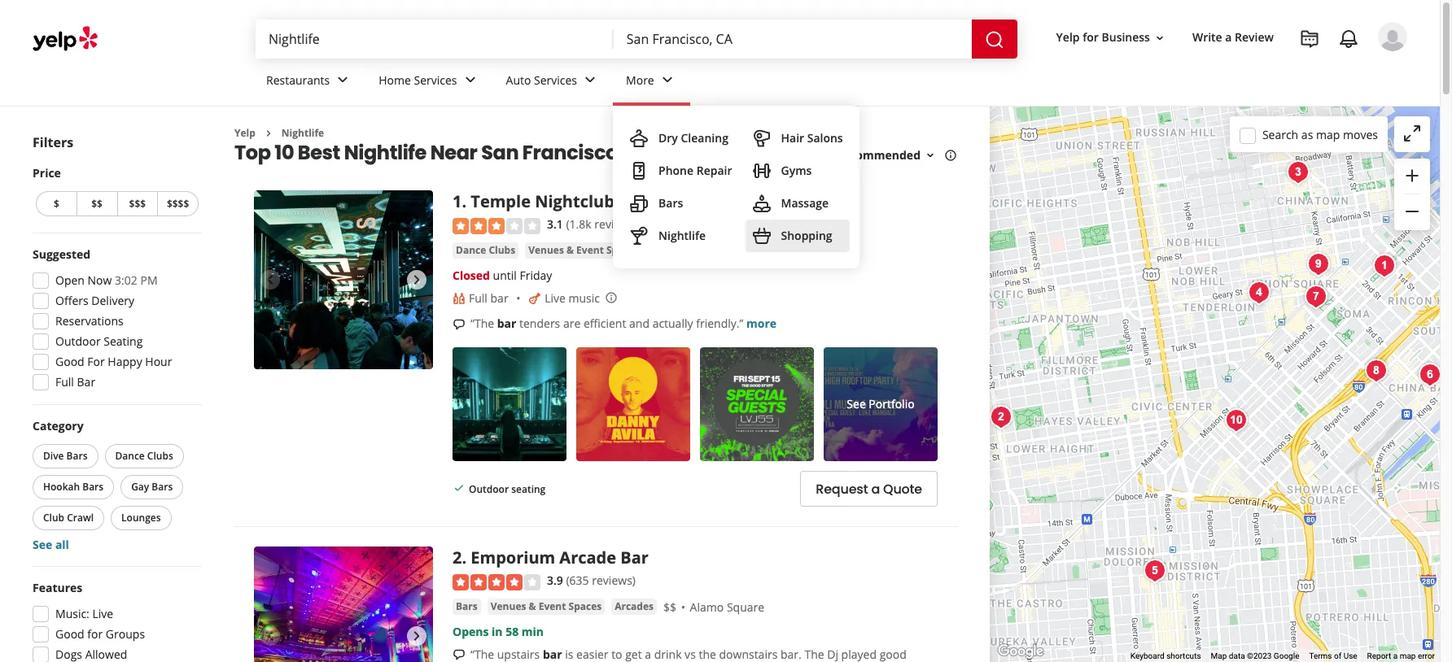 Task type: describe. For each thing, give the bounding box(es) containing it.
see all
[[33, 537, 69, 553]]

business
[[1102, 30, 1150, 45]]

drink
[[654, 647, 682, 662]]

until
[[493, 268, 517, 283]]

dance for leftmost dance clubs button
[[115, 449, 145, 463]]

lounges
[[121, 511, 161, 525]]

search
[[1262, 127, 1299, 142]]

restaurants
[[266, 72, 330, 88]]

outdoor for outdoor seating
[[469, 482, 509, 496]]

portfolio
[[869, 397, 915, 412]]

club crawl
[[43, 511, 94, 525]]

0 horizontal spatial dance clubs button
[[105, 444, 184, 469]]

request a quote
[[816, 480, 922, 499]]

auto services
[[506, 72, 577, 88]]

see portfolio
[[847, 397, 915, 412]]

0 horizontal spatial bars link
[[453, 599, 481, 615]]

menu inside business categories element
[[613, 106, 859, 269]]

reservations
[[55, 313, 124, 329]]

previous image
[[260, 271, 280, 290]]

closed until friday
[[453, 268, 552, 283]]

previous image
[[260, 627, 280, 647]]

price group
[[33, 165, 202, 220]]

projects image
[[1300, 29, 1320, 49]]

map region
[[849, 69, 1452, 663]]

24 massage v2 image
[[752, 194, 771, 213]]

none field near
[[627, 30, 959, 48]]

as
[[1301, 127, 1313, 142]]

a inside the is easier to get a drink vs the downstairs bar. the dj played good
[[645, 647, 651, 662]]

dance clubs link
[[453, 242, 519, 259]]

best
[[298, 140, 340, 166]]

bars up opens
[[456, 600, 478, 613]]

bars for gay bars
[[152, 480, 173, 494]]

0 horizontal spatial nightlife link
[[282, 126, 324, 140]]

hookah bars button
[[33, 475, 114, 500]]

error
[[1418, 652, 1435, 661]]

1 horizontal spatial live
[[545, 290, 566, 306]]

& for nightclub
[[567, 243, 574, 257]]

for
[[87, 354, 105, 370]]

home services link
[[366, 59, 493, 106]]

shopping link
[[745, 220, 850, 252]]

the
[[699, 647, 716, 662]]

$
[[54, 197, 59, 211]]

good for groups
[[55, 627, 145, 642]]

terms of use link
[[1309, 652, 1357, 661]]

open now 3:02 pm
[[55, 273, 158, 288]]

yelp for yelp link
[[234, 126, 255, 140]]

16 full bar v2 image
[[453, 292, 466, 305]]

lounges button
[[111, 506, 171, 531]]

Find text field
[[269, 30, 601, 48]]

3.9 (635 reviews)
[[547, 573, 636, 589]]

opens in 58 min
[[453, 624, 544, 640]]

group containing features
[[28, 580, 202, 663]]

a for write
[[1225, 30, 1232, 45]]

& for arcade
[[529, 600, 536, 613]]

bars button
[[453, 599, 481, 615]]

terms
[[1309, 652, 1332, 661]]

. for 1
[[462, 191, 467, 213]]

"the for "the upstairs bar
[[471, 647, 494, 662]]

1 horizontal spatial bar
[[621, 547, 649, 569]]

1 horizontal spatial bars link
[[623, 187, 739, 220]]

dive bars
[[43, 449, 88, 463]]

10
[[275, 140, 294, 166]]

"the for "the bar tenders are efficient and actually friendly." more
[[471, 316, 494, 331]]

reviews) for arcade
[[592, 573, 636, 589]]

bars for dive bars
[[66, 449, 88, 463]]

yelp for business
[[1056, 30, 1150, 45]]

offers delivery
[[55, 293, 134, 309]]

full for full bar
[[469, 290, 488, 306]]

map data ©2023 google
[[1211, 652, 1300, 661]]

actually
[[653, 316, 693, 331]]

dance clubs for leftmost dance clubs button
[[115, 449, 173, 463]]

kaiyō rooftop image
[[1414, 359, 1446, 391]]

terms of use
[[1309, 652, 1357, 661]]

2 . emporium arcade bar
[[453, 547, 649, 569]]

massage link
[[745, 187, 850, 220]]

full bar
[[55, 374, 95, 390]]

california
[[627, 140, 723, 166]]

16 checkmark v2 image
[[453, 482, 466, 495]]

search as map moves
[[1262, 127, 1378, 142]]

services for home services
[[414, 72, 457, 88]]

Near text field
[[627, 30, 959, 48]]

24 chevron down v2 image
[[658, 70, 677, 90]]

$$$$ button
[[157, 191, 199, 217]]

home
[[379, 72, 411, 88]]

see portfolio link
[[824, 348, 938, 462]]

venues for emporium
[[491, 600, 526, 613]]

arcades
[[615, 600, 654, 613]]

data
[[1229, 652, 1245, 661]]

slideshow element for 1
[[254, 191, 433, 370]]

is
[[565, 647, 573, 662]]

nightlife inside business categories element
[[659, 228, 706, 243]]

gay bars
[[131, 480, 173, 494]]

alamo square
[[690, 600, 764, 615]]

a for request
[[871, 480, 880, 499]]

more
[[747, 316, 777, 331]]

write
[[1192, 30, 1222, 45]]

spaces for arcade
[[569, 600, 602, 613]]

min
[[522, 624, 544, 640]]

delivery
[[91, 293, 134, 309]]

in
[[492, 624, 503, 640]]

all
[[55, 537, 69, 553]]

easier
[[576, 647, 608, 662]]

dance clubs for rightmost dance clubs button
[[456, 243, 515, 257]]

offers
[[55, 293, 88, 309]]

square
[[727, 600, 764, 615]]

near
[[430, 140, 477, 166]]

services for auto services
[[534, 72, 577, 88]]

restaurants link
[[253, 59, 366, 106]]

music
[[569, 290, 600, 306]]

gay bars button
[[121, 475, 183, 500]]

venues & event spaces button for arcade
[[487, 599, 605, 615]]

2
[[453, 547, 462, 569]]

expand map image
[[1403, 124, 1422, 143]]

zoom in image
[[1403, 166, 1422, 185]]

request a quote button
[[800, 471, 938, 507]]

closed
[[453, 268, 490, 283]]

hour
[[145, 354, 172, 370]]

24 dry cleaning v2 image
[[629, 129, 649, 148]]

2 vertical spatial bar
[[543, 647, 562, 662]]

tenders
[[519, 316, 560, 331]]

arcades button
[[612, 599, 657, 615]]

yelp for yelp for business
[[1056, 30, 1080, 45]]

google image
[[994, 641, 1048, 663]]

dry cleaning link
[[623, 122, 739, 155]]

user actions element
[[1043, 20, 1430, 120]]

home services
[[379, 72, 457, 88]]

notifications image
[[1339, 29, 1359, 49]]

auto services link
[[493, 59, 613, 106]]

the view lounge image
[[1300, 280, 1332, 313]]

opens
[[453, 624, 489, 640]]

salons
[[807, 130, 843, 146]]

the
[[805, 647, 824, 662]]

next image
[[407, 271, 427, 290]]

phone
[[659, 163, 694, 178]]

1 horizontal spatial nightlife link
[[623, 220, 739, 252]]

friday
[[520, 268, 552, 283]]

music:
[[55, 606, 89, 622]]

groups
[[106, 627, 145, 642]]

open
[[55, 273, 85, 288]]



Task type: vqa. For each thing, say whether or not it's contained in the screenshot.
"stores"
no



Task type: locate. For each thing, give the bounding box(es) containing it.
played
[[841, 647, 877, 662]]

16 speech v2 image down 16 full bar v2 image
[[453, 318, 466, 331]]

16 chevron down v2 image right business
[[1153, 31, 1166, 45]]

recommended
[[836, 148, 921, 163]]

bars for hookah bars
[[82, 480, 103, 494]]

16 chevron down v2 image for recommended
[[924, 149, 937, 162]]

3.1 star rating image
[[453, 218, 541, 234]]

1 vertical spatial dance
[[115, 449, 145, 463]]

venues & event spaces button for nightclub
[[525, 242, 643, 259]]

for inside button
[[1083, 30, 1099, 45]]

0 vertical spatial full
[[469, 290, 488, 306]]

venues & event spaces button down (1.8k
[[525, 242, 643, 259]]

filters
[[33, 134, 73, 151]]

gyms link
[[745, 155, 850, 187]]

24 chevron down v2 image inside home services link
[[460, 70, 480, 90]]

1 horizontal spatial san
[[619, 191, 648, 213]]

24 chevron down v2 image for home services
[[460, 70, 480, 90]]

cityscape image
[[1243, 276, 1275, 309]]

outdoor right 16 checkmark v2 image
[[469, 482, 509, 496]]

1 horizontal spatial 16 chevron down v2 image
[[1153, 31, 1166, 45]]

bars
[[659, 195, 683, 211], [66, 449, 88, 463], [82, 480, 103, 494], [152, 480, 173, 494], [456, 600, 478, 613]]

see all button
[[33, 537, 69, 553]]

dj
[[827, 647, 838, 662]]

good down music: in the left of the page
[[55, 627, 84, 642]]

0 horizontal spatial san
[[481, 140, 519, 166]]

0 vertical spatial nightlife link
[[282, 126, 324, 140]]

live
[[545, 290, 566, 306], [92, 606, 113, 622]]

recommended button
[[836, 148, 937, 163]]

a right report at the right of page
[[1393, 652, 1398, 661]]

nightclub
[[535, 191, 614, 213]]

0 vertical spatial "the
[[471, 316, 494, 331]]

hawthorn image
[[1302, 248, 1335, 280]]

1 horizontal spatial map
[[1400, 652, 1416, 661]]

1 16 speech v2 image from the top
[[453, 318, 466, 331]]

venues & event spaces for arcade
[[491, 600, 602, 613]]

24 salon v2 image
[[752, 129, 771, 148]]

venues & event spaces link down 3.9
[[487, 599, 605, 615]]

yelp
[[1056, 30, 1080, 45], [234, 126, 255, 140]]

16 speech v2 image down opens
[[453, 649, 466, 662]]

1 vertical spatial emporium arcade bar image
[[254, 547, 433, 663]]

a left quote
[[871, 480, 880, 499]]

venues & event spaces down (1.8k
[[528, 243, 640, 257]]

0 vertical spatial map
[[1316, 127, 1340, 142]]

bars right hookah
[[82, 480, 103, 494]]

1 vertical spatial .
[[462, 547, 467, 569]]

search image
[[985, 30, 1004, 49]]

dance clubs
[[456, 243, 515, 257], [115, 449, 173, 463]]

happy
[[108, 354, 142, 370]]

live right 16 live music v2 icon
[[545, 290, 566, 306]]

hookah
[[43, 480, 80, 494]]

shopping
[[781, 228, 832, 243]]

16 chevron down v2 image left 16 info v2 icon
[[924, 149, 937, 162]]

1 horizontal spatial dance clubs button
[[453, 242, 519, 259]]

full right 16 full bar v2 image
[[469, 290, 488, 306]]

16 chevron down v2 image for yelp for business
[[1153, 31, 1166, 45]]

good for good for groups
[[55, 627, 84, 642]]

1 none field from the left
[[269, 30, 601, 48]]

dance for rightmost dance clubs button
[[456, 243, 486, 257]]

$$ left $$$ button
[[91, 197, 103, 211]]

1 services from the left
[[414, 72, 457, 88]]

dance clubs down 3.1 star rating image
[[456, 243, 515, 257]]

none field find
[[269, 30, 601, 48]]

0 vertical spatial clubs
[[489, 243, 515, 257]]

cleaning
[[681, 130, 729, 146]]

bar right arcade
[[621, 547, 649, 569]]

bar down full bar
[[497, 316, 516, 331]]

hair salons link
[[745, 122, 850, 155]]

24 shopping v2 image
[[752, 226, 771, 246]]

yelp inside button
[[1056, 30, 1080, 45]]

good for good for happy hour
[[55, 354, 84, 370]]

outdoor inside group
[[55, 334, 101, 349]]

slideshow element
[[254, 191, 433, 370], [254, 547, 433, 663]]

1 vertical spatial outdoor
[[469, 482, 509, 496]]

0 horizontal spatial services
[[414, 72, 457, 88]]

1 horizontal spatial dance
[[456, 243, 486, 257]]

1 vertical spatial bar
[[621, 547, 649, 569]]

0 vertical spatial venues & event spaces button
[[525, 242, 643, 259]]

1 horizontal spatial emporium arcade bar image
[[985, 401, 1017, 433]]

0 vertical spatial dance clubs button
[[453, 242, 519, 259]]

None field
[[269, 30, 601, 48], [627, 30, 959, 48]]

services right home
[[414, 72, 457, 88]]

2 none field from the left
[[627, 30, 959, 48]]

0 horizontal spatial bar
[[77, 374, 95, 390]]

(635
[[566, 573, 589, 589]]

3.9 star rating image
[[453, 574, 541, 591]]

1 vertical spatial venues & event spaces button
[[487, 599, 605, 615]]

1 good from the top
[[55, 354, 84, 370]]

bar down closed until friday
[[490, 290, 508, 306]]

0 vertical spatial good
[[55, 354, 84, 370]]

services right auto on the left of the page
[[534, 72, 577, 88]]

0 horizontal spatial 16 chevron down v2 image
[[924, 149, 937, 162]]

services inside auto services link
[[534, 72, 577, 88]]

bars link up opens
[[453, 599, 481, 615]]

16 speech v2 image for "the
[[453, 318, 466, 331]]

map right as
[[1316, 127, 1340, 142]]

1 horizontal spatial spaces
[[606, 243, 640, 257]]

full for full bar
[[55, 374, 74, 390]]

2 slideshow element from the top
[[254, 547, 433, 663]]

"the bar tenders are efficient and actually friendly." more
[[471, 316, 777, 331]]

$$$
[[129, 197, 146, 211]]

group containing suggested
[[28, 247, 202, 396]]

brad k. image
[[1378, 22, 1407, 51]]

0 vertical spatial slideshow element
[[254, 191, 433, 370]]

0 horizontal spatial temple nightclub san francisco image
[[254, 191, 433, 370]]

next image
[[407, 627, 427, 647]]

(1.8k
[[566, 217, 592, 232]]

clubs inside group
[[147, 449, 173, 463]]

yelp link
[[234, 126, 255, 140]]

temple nightclub san francisco image
[[254, 191, 433, 370], [1368, 249, 1401, 282]]

1 vertical spatial map
[[1400, 652, 1416, 661]]

san down 24 phone repair v2 icon
[[619, 191, 648, 213]]

1 horizontal spatial clubs
[[489, 243, 515, 257]]

venues down 3.1 at the top left of page
[[528, 243, 564, 257]]

24 chevron down v2 image inside restaurants link
[[333, 70, 353, 90]]

1 horizontal spatial see
[[847, 397, 866, 412]]

good up full bar
[[55, 354, 84, 370]]

$$ for 2 . emporium arcade bar
[[663, 600, 676, 615]]

for for business
[[1083, 30, 1099, 45]]

suggested
[[33, 247, 90, 262]]

1 vertical spatial clubs
[[147, 449, 173, 463]]

.
[[462, 191, 467, 213], [462, 547, 467, 569]]

0 vertical spatial venues & event spaces
[[528, 243, 640, 257]]

2 horizontal spatial nightlife
[[659, 228, 706, 243]]

1 horizontal spatial for
[[1083, 30, 1099, 45]]

24 gyms v2 image
[[752, 161, 771, 181]]

see inside group
[[33, 537, 52, 553]]

0 horizontal spatial dance clubs
[[115, 449, 173, 463]]

vs
[[685, 647, 696, 662]]

see for see all
[[33, 537, 52, 553]]

dive bars button
[[33, 444, 98, 469]]

for down music: live
[[87, 627, 103, 642]]

None search field
[[256, 20, 1020, 59]]

. for 2
[[462, 547, 467, 569]]

venues & event spaces button down 3.9
[[487, 599, 605, 615]]

reviews) up arcades
[[592, 573, 636, 589]]

$ button
[[36, 191, 76, 217]]

1 horizontal spatial venues
[[528, 243, 564, 257]]

1 vertical spatial venues & event spaces link
[[487, 599, 605, 615]]

dance clubs up gay at left
[[115, 449, 173, 463]]

1 horizontal spatial services
[[534, 72, 577, 88]]

1 vertical spatial 16 chevron down v2 image
[[924, 149, 937, 162]]

0 vertical spatial emporium arcade bar image
[[985, 401, 1017, 433]]

0 horizontal spatial nightlife
[[282, 126, 324, 140]]

event for nightclub
[[576, 243, 604, 257]]

menu containing dry cleaning
[[613, 106, 859, 269]]

1 horizontal spatial outdoor
[[469, 482, 509, 496]]

clubs up gay bars
[[147, 449, 173, 463]]

emporium arcade bar image
[[985, 401, 1017, 433], [254, 547, 433, 663]]

1 horizontal spatial 24 chevron down v2 image
[[460, 70, 480, 90]]

dance clubs button up gay at left
[[105, 444, 184, 469]]

1 vertical spatial live
[[92, 606, 113, 622]]

seating
[[104, 334, 143, 349]]

2 . from the top
[[462, 547, 467, 569]]

nightlife right 16 chevron right v2 image
[[282, 126, 324, 140]]

is easier to get a drink vs the downstairs bar. the dj played good
[[471, 647, 907, 663]]

24 bars v2 image
[[629, 194, 649, 213]]

24 chevron down v2 image for auto services
[[580, 70, 600, 90]]

16 live music v2 image
[[528, 292, 541, 305]]

16 speech v2 image for "the upstairs
[[453, 649, 466, 662]]

0 horizontal spatial dance
[[115, 449, 145, 463]]

0 horizontal spatial for
[[87, 627, 103, 642]]

1 vertical spatial "the
[[471, 647, 494, 662]]

bar for full
[[490, 290, 508, 306]]

16 info v2 image
[[944, 149, 957, 162]]

nightlife link down francisco
[[623, 220, 739, 252]]

venues up the 58
[[491, 600, 526, 613]]

san right 'near'
[[481, 140, 519, 166]]

reviews) for nightclub
[[595, 217, 638, 232]]

1 vertical spatial san
[[619, 191, 648, 213]]

asiasf image
[[1220, 404, 1252, 437]]

event down 3.1 (1.8k reviews)
[[576, 243, 604, 257]]

$$ inside button
[[91, 197, 103, 211]]

outdoor for outdoor seating
[[55, 334, 101, 349]]

bars right 24 bars v2 "image"
[[659, 195, 683, 211]]

nightlife right best
[[344, 140, 427, 166]]

map left error
[[1400, 652, 1416, 661]]

map for moves
[[1316, 127, 1340, 142]]

menu
[[613, 106, 859, 269]]

google
[[1274, 652, 1300, 661]]

now
[[88, 273, 112, 288]]

dance up closed on the left top
[[456, 243, 486, 257]]

1 vertical spatial full
[[55, 374, 74, 390]]

3 24 chevron down v2 image from the left
[[580, 70, 600, 90]]

24 chevron down v2 image inside auto services link
[[580, 70, 600, 90]]

$$$ button
[[117, 191, 157, 217]]

1 vertical spatial dance clubs
[[115, 449, 173, 463]]

slideshow element for 2
[[254, 547, 433, 663]]

3:02
[[115, 273, 137, 288]]

quote
[[883, 480, 922, 499]]

1 horizontal spatial nightlife
[[344, 140, 427, 166]]

bar inside group
[[77, 374, 95, 390]]

outdoor
[[55, 334, 101, 349], [469, 482, 509, 496]]

more link
[[747, 316, 777, 331]]

temple nightclub san francisco link
[[471, 191, 729, 213]]

group containing category
[[29, 418, 202, 554]]

spaces down 3.1 (1.8k reviews)
[[606, 243, 640, 257]]

& up min
[[529, 600, 536, 613]]

dry
[[659, 130, 678, 146]]

1 24 chevron down v2 image from the left
[[333, 70, 353, 90]]

$$ right arcades button
[[663, 600, 676, 615]]

$$$$
[[167, 197, 189, 211]]

temple
[[471, 191, 531, 213]]

nightlife link right 16 chevron right v2 image
[[282, 126, 324, 140]]

downstairs
[[719, 647, 778, 662]]

info icon image
[[605, 291, 618, 304], [605, 291, 618, 304]]

live up good for groups
[[92, 606, 113, 622]]

zoom out image
[[1403, 202, 1422, 222]]

yelp for business button
[[1050, 23, 1173, 52]]

report
[[1367, 652, 1391, 661]]

0 horizontal spatial live
[[92, 606, 113, 622]]

1 horizontal spatial dance clubs
[[456, 243, 515, 257]]

24 chevron down v2 image right 'restaurants'
[[333, 70, 353, 90]]

24 chevron down v2 image
[[333, 70, 353, 90], [460, 70, 480, 90], [580, 70, 600, 90]]

2 16 speech v2 image from the top
[[453, 649, 466, 662]]

1 vertical spatial bar
[[497, 316, 516, 331]]

business categories element
[[253, 59, 1407, 269]]

0 vertical spatial dance clubs
[[456, 243, 515, 257]]

1 horizontal spatial none field
[[627, 30, 959, 48]]

dance clubs button down 3.1 star rating image
[[453, 242, 519, 259]]

"the down opens
[[471, 647, 494, 662]]

24 chevron down v2 image left auto on the left of the page
[[460, 70, 480, 90]]

dry cleaning
[[659, 130, 729, 146]]

shortcuts
[[1167, 652, 1201, 661]]

1 slideshow element from the top
[[254, 191, 433, 370]]

2 good from the top
[[55, 627, 84, 642]]

outdoor down reservations
[[55, 334, 101, 349]]

features
[[33, 580, 82, 596]]

repair
[[697, 163, 732, 178]]

a for report
[[1393, 652, 1398, 661]]

1 horizontal spatial &
[[567, 243, 574, 257]]

0 vertical spatial bar
[[77, 374, 95, 390]]

pm
[[140, 273, 158, 288]]

1 vertical spatial reviews)
[[592, 573, 636, 589]]

24 chevron down v2 image right auto services
[[580, 70, 600, 90]]

see left all
[[33, 537, 52, 553]]

francisco,
[[522, 140, 623, 166]]

emporium
[[471, 547, 555, 569]]

bars right dive
[[66, 449, 88, 463]]

0 horizontal spatial full
[[55, 374, 74, 390]]

map for error
[[1400, 652, 1416, 661]]

0 vertical spatial $$
[[91, 197, 103, 211]]

map
[[1211, 652, 1227, 661]]

16 chevron down v2 image
[[1153, 31, 1166, 45], [924, 149, 937, 162]]

0 horizontal spatial yelp
[[234, 126, 255, 140]]

. left temple
[[462, 191, 467, 213]]

see for see portfolio
[[847, 397, 866, 412]]

16 chevron down v2 image inside recommended dropdown button
[[924, 149, 937, 162]]

a right get
[[645, 647, 651, 662]]

"the upstairs bar
[[471, 647, 562, 662]]

venues & event spaces button
[[525, 242, 643, 259], [487, 599, 605, 615]]

seating
[[511, 482, 546, 496]]

2 services from the left
[[534, 72, 577, 88]]

spaces down 3.9 (635 reviews)
[[569, 600, 602, 613]]

0 vertical spatial yelp
[[1056, 30, 1080, 45]]

for left business
[[1083, 30, 1099, 45]]

0 vertical spatial see
[[847, 397, 866, 412]]

services inside home services link
[[414, 72, 457, 88]]

24 phone repair v2 image
[[629, 161, 649, 181]]

gay
[[131, 480, 149, 494]]

venues & event spaces for nightclub
[[528, 243, 640, 257]]

16 speech v2 image
[[453, 318, 466, 331], [453, 649, 466, 662]]

the valencia room image
[[1138, 555, 1171, 587]]

1 vertical spatial venues
[[491, 600, 526, 613]]

lion's den bar and lounge image
[[1282, 156, 1314, 188]]

0 vertical spatial 16 chevron down v2 image
[[1153, 31, 1166, 45]]

1 horizontal spatial full
[[469, 290, 488, 306]]

keyboard shortcuts button
[[1131, 651, 1201, 663]]

reviews)
[[595, 217, 638, 232], [592, 573, 636, 589]]

yelp left 16 chevron right v2 image
[[234, 126, 255, 140]]

1 vertical spatial dance clubs button
[[105, 444, 184, 469]]

venues & event spaces down 3.9
[[491, 600, 602, 613]]

1 vertical spatial venues & event spaces
[[491, 600, 602, 613]]

full up category
[[55, 374, 74, 390]]

bar left is
[[543, 647, 562, 662]]

1 horizontal spatial event
[[576, 243, 604, 257]]

24 chevron down v2 image for restaurants
[[333, 70, 353, 90]]

0 horizontal spatial see
[[33, 537, 52, 553]]

$$ right 24 happy hour v2 image on the top
[[649, 243, 662, 259]]

event for arcade
[[539, 600, 566, 613]]

"the down full bar
[[471, 316, 494, 331]]

2 "the from the top
[[471, 647, 494, 662]]

1 vertical spatial see
[[33, 537, 52, 553]]

venues & event spaces link for arcade
[[487, 599, 605, 615]]

0 vertical spatial venues
[[528, 243, 564, 257]]

dance clubs inside group
[[115, 449, 173, 463]]

. up 3.9 star rating image
[[462, 547, 467, 569]]

0 horizontal spatial event
[[539, 600, 566, 613]]

keyboard
[[1131, 652, 1165, 661]]

dance inside group
[[115, 449, 145, 463]]

0 horizontal spatial 24 chevron down v2 image
[[333, 70, 353, 90]]

1 horizontal spatial $$
[[649, 243, 662, 259]]

2 horizontal spatial 24 chevron down v2 image
[[580, 70, 600, 90]]

1 vertical spatial spaces
[[569, 600, 602, 613]]

upstairs
[[497, 647, 540, 662]]

dance inside dance clubs link
[[456, 243, 486, 257]]

venues & event spaces link down (1.8k
[[525, 242, 643, 259]]

alamo
[[690, 600, 724, 615]]

yelp left business
[[1056, 30, 1080, 45]]

1 vertical spatial event
[[539, 600, 566, 613]]

bars inside business categories element
[[659, 195, 683, 211]]

bars link down phone
[[623, 187, 739, 220]]

a inside 'button'
[[871, 480, 880, 499]]

0 vertical spatial reviews)
[[595, 217, 638, 232]]

2 24 chevron down v2 image from the left
[[460, 70, 480, 90]]

reviews) down temple nightclub san francisco link
[[595, 217, 638, 232]]

bar.
[[781, 647, 802, 662]]

0 horizontal spatial emporium arcade bar image
[[254, 547, 433, 663]]

outdoor seating
[[469, 482, 546, 496]]

phone repair
[[659, 163, 732, 178]]

1 . from the top
[[462, 191, 467, 213]]

1 horizontal spatial temple nightclub san francisco image
[[1368, 249, 1401, 282]]

nightlife down francisco
[[659, 228, 706, 243]]

0 vertical spatial san
[[481, 140, 519, 166]]

16 chevron down v2 image inside "yelp for business" button
[[1153, 31, 1166, 45]]

0 vertical spatial outdoor
[[55, 334, 101, 349]]

live inside group
[[92, 606, 113, 622]]

dance clubs button
[[453, 242, 519, 259], [105, 444, 184, 469]]

& down (1.8k
[[567, 243, 574, 257]]

1 vertical spatial good
[[55, 627, 84, 642]]

district
[[725, 243, 763, 259]]

for inside group
[[87, 627, 103, 642]]

bar for "the
[[497, 316, 516, 331]]

and
[[629, 316, 650, 331]]

more
[[626, 72, 654, 88]]

1 horizontal spatial yelp
[[1056, 30, 1080, 45]]

group
[[1394, 159, 1430, 230], [28, 247, 202, 396], [29, 418, 202, 554], [28, 580, 202, 663]]

a right write
[[1225, 30, 1232, 45]]

spaces for nightclub
[[606, 243, 640, 257]]

2 vertical spatial $$
[[663, 600, 676, 615]]

bar
[[490, 290, 508, 306], [497, 316, 516, 331], [543, 647, 562, 662]]

1 vertical spatial $$
[[649, 243, 662, 259]]

venues for temple
[[528, 243, 564, 257]]

clubs down 3.1 star rating image
[[489, 243, 515, 257]]

venues & event spaces link for nightclub
[[525, 242, 643, 259]]

full inside group
[[55, 374, 74, 390]]

24 happy hour v2 image
[[629, 226, 649, 246]]

bars right gay at left
[[152, 480, 173, 494]]

gyms
[[781, 163, 812, 178]]

bar down for
[[77, 374, 95, 390]]

for for groups
[[87, 627, 103, 642]]

see
[[847, 397, 866, 412], [33, 537, 52, 553]]

$$ for 1 . temple nightclub san francisco
[[649, 243, 662, 259]]

1 vertical spatial for
[[87, 627, 103, 642]]

thriller social club image
[[1360, 355, 1392, 387]]

see left portfolio
[[847, 397, 866, 412]]

1 vertical spatial bars link
[[453, 599, 481, 615]]

top 10 best nightlife near san francisco, california
[[234, 140, 723, 166]]

live music
[[545, 290, 600, 306]]

a inside "element"
[[1225, 30, 1232, 45]]

0 horizontal spatial clubs
[[147, 449, 173, 463]]

keyboard shortcuts
[[1131, 652, 1201, 661]]

report a map error link
[[1367, 652, 1435, 661]]

dive
[[43, 449, 64, 463]]

0 horizontal spatial none field
[[269, 30, 601, 48]]

1 "the from the top
[[471, 316, 494, 331]]

event down 3.9
[[539, 600, 566, 613]]

dance up gay at left
[[115, 449, 145, 463]]

event
[[576, 243, 604, 257], [539, 600, 566, 613]]

2 horizontal spatial $$
[[663, 600, 676, 615]]

16 chevron right v2 image
[[262, 127, 275, 140]]

0 vertical spatial .
[[462, 191, 467, 213]]



